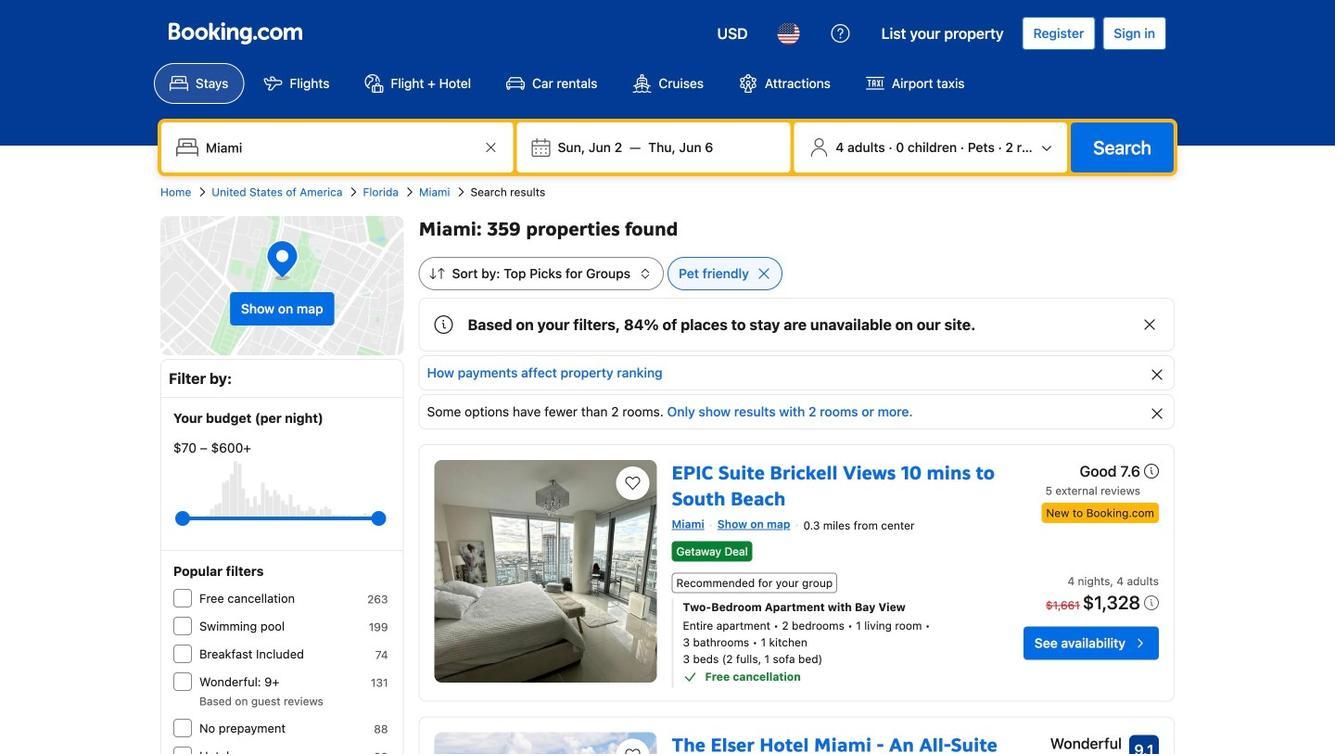 Task type: vqa. For each thing, say whether or not it's contained in the screenshot.
WHERE ARE YOU GOING? Field
yes



Task type: describe. For each thing, give the bounding box(es) containing it.
epic suite brickell views 10 mins to south beach image
[[435, 460, 657, 683]]

booking.com image
[[169, 22, 302, 45]]

Where are you going? field
[[199, 131, 480, 164]]



Task type: locate. For each thing, give the bounding box(es) containing it.
group
[[183, 504, 379, 533]]

search results updated. miami: 359 properties found. applied filters: pet friendly. element
[[419, 216, 1175, 242]]



